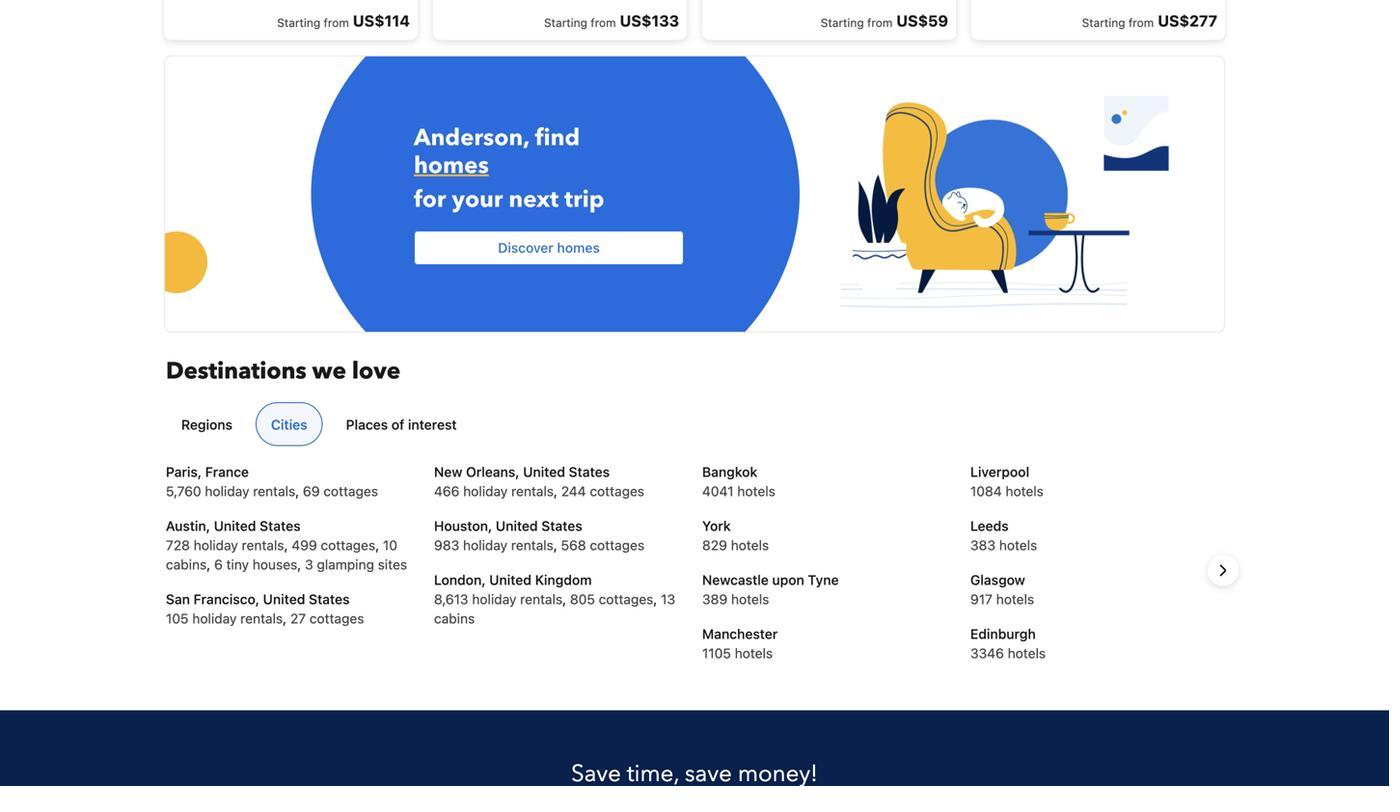 Task type: vqa. For each thing, say whether or not it's contained in the screenshot.
main content containing Anderson, find
yes



Task type: describe. For each thing, give the bounding box(es) containing it.
glasgow
[[971, 572, 1026, 588]]

cottages up glamping
[[321, 537, 376, 553]]

105
[[166, 611, 189, 627]]

destinations we love
[[166, 356, 401, 388]]

austin, united states link
[[166, 518, 301, 534]]

glamping
[[317, 557, 374, 573]]

united for houston, united states 983 holiday rentals , 568 cottages
[[496, 518, 538, 534]]

69
[[303, 483, 320, 499]]

244 cottages link
[[562, 483, 645, 499]]

6 tiny houses link
[[214, 557, 298, 573]]

8,613 holiday rentals , 805 cottages ,
[[434, 591, 661, 607]]

105 holiday rentals link
[[166, 611, 283, 627]]

new orleans, united states link
[[434, 464, 610, 480]]

cottages inside "paris, france 5,760 holiday rentals , 69 cottages"
[[324, 483, 378, 499]]

kingdom
[[535, 572, 592, 588]]

cabins for 10 cabins
[[166, 557, 207, 573]]

, inside "san francisco, united states 105 holiday rentals , 27 cottages"
[[283, 611, 287, 627]]

389
[[703, 591, 728, 607]]

holiday inside "san francisco, united states 105 holiday rentals , 27 cottages"
[[192, 611, 237, 627]]

york 829 hotels
[[703, 518, 769, 553]]

tab list containing regions
[[158, 402, 1224, 447]]

805
[[570, 591, 595, 607]]

hotels inside newcastle upon tyne 389 hotels
[[732, 591, 770, 607]]

austin,
[[166, 518, 210, 534]]

rentals inside "paris, france 5,760 holiday rentals , 69 cottages"
[[253, 483, 296, 499]]

liverpool
[[971, 464, 1030, 480]]

edinburgh
[[971, 626, 1036, 642]]

hotels for manchester
[[735, 645, 773, 661]]

states inside houston, united states 983 holiday rentals , 568 cottages
[[542, 518, 583, 534]]

, left 805
[[563, 591, 567, 607]]

san
[[166, 591, 190, 607]]

states up 728 holiday rentals , 499 cottages ,
[[260, 518, 301, 534]]

bangkok
[[703, 464, 758, 480]]

us$59
[[897, 12, 949, 30]]

glasgow 917 hotels
[[971, 572, 1035, 607]]

sites
[[378, 557, 407, 573]]

starting for us$59
[[821, 16, 864, 29]]

of
[[392, 417, 405, 433]]

discover homes
[[498, 240, 600, 256]]

, inside houston, united states 983 holiday rentals , 568 cottages
[[554, 537, 558, 553]]

728 holiday rentals link
[[166, 537, 284, 553]]

805 cottages link
[[570, 591, 654, 607]]

houston, united states link
[[434, 518, 583, 534]]

interest
[[408, 417, 457, 433]]

8,613 holiday rentals link
[[434, 591, 563, 607]]

27 cottages link
[[290, 611, 364, 627]]

newcastle upon tyne 389 hotels
[[703, 572, 839, 607]]

united for london, united kingdom
[[490, 572, 532, 588]]

, 6 tiny houses , 3 glamping sites
[[207, 557, 407, 573]]

5,760 holiday rentals link
[[166, 483, 296, 499]]

13
[[661, 591, 676, 607]]

hotels for bangkok
[[738, 483, 776, 499]]

starting from us$59
[[821, 12, 949, 30]]

rentals inside houston, united states 983 holiday rentals , 568 cottages
[[511, 537, 554, 553]]

manchester
[[703, 626, 778, 642]]

3346
[[971, 645, 1005, 661]]

france
[[205, 464, 249, 480]]

your
[[452, 184, 503, 216]]

regions button
[[166, 402, 248, 446]]

san francisco, united states 105 holiday rentals , 27 cottages
[[166, 591, 364, 627]]

states inside "san francisco, united states 105 holiday rentals , 27 cottages"
[[309, 591, 350, 607]]

starting from us$133
[[544, 12, 680, 30]]

places of interest button
[[331, 402, 473, 446]]

568 cottages link
[[561, 537, 645, 553]]

10 cabins link
[[166, 537, 398, 573]]

united inside "san francisco, united states 105 holiday rentals , 27 cottages"
[[263, 591, 305, 607]]

states inside new orleans, united states 466 holiday rentals , 244 cottages
[[569, 464, 610, 480]]

cities
[[271, 417, 308, 433]]

us$114
[[353, 12, 410, 30]]

917
[[971, 591, 993, 607]]

, inside "paris, france 5,760 holiday rentals , 69 cottages"
[[296, 483, 299, 499]]

hotels for glasgow
[[997, 591, 1035, 607]]

from for us$133
[[591, 16, 616, 29]]

houston, united states 983 holiday rentals , 568 cottages
[[434, 518, 645, 553]]

find
[[535, 122, 580, 154]]

anderson, find homes for your next trip
[[414, 122, 605, 216]]

466 holiday rentals link
[[434, 483, 554, 499]]

homes inside the anderson, find homes for your next trip
[[414, 153, 489, 185]]

love
[[352, 356, 401, 388]]

cottages inside "san francisco, united states 105 holiday rentals , 27 cottages"
[[310, 611, 364, 627]]

united for austin, united states
[[214, 518, 256, 534]]

tiny
[[226, 557, 249, 573]]

region containing paris, france
[[151, 463, 1239, 679]]

leeds
[[971, 518, 1009, 534]]

466
[[434, 483, 460, 499]]

cottages inside houston, united states 983 holiday rentals , 568 cottages
[[590, 537, 645, 553]]

cottages left 13
[[599, 591, 654, 607]]

leeds 383 hotels
[[971, 518, 1038, 553]]

728
[[166, 537, 190, 553]]

holiday up 6
[[194, 537, 238, 553]]

paris, france link
[[166, 464, 249, 480]]

trip
[[565, 184, 605, 216]]

8,613
[[434, 591, 469, 607]]



Task type: locate. For each thing, give the bounding box(es) containing it.
united inside houston, united states 983 holiday rentals , 568 cottages
[[496, 518, 538, 534]]

cottages right 244
[[590, 483, 645, 499]]

5,760
[[166, 483, 201, 499]]

cottages right '69' at the left bottom
[[324, 483, 378, 499]]

4041
[[703, 483, 734, 499]]

rentals
[[253, 483, 296, 499], [512, 483, 554, 499], [242, 537, 284, 553], [511, 537, 554, 553], [520, 591, 563, 607], [241, 611, 283, 627]]

cottages inside new orleans, united states 466 holiday rentals , 244 cottages
[[590, 483, 645, 499]]

united up 27
[[263, 591, 305, 607]]

from for us$277
[[1129, 16, 1155, 29]]

1 horizontal spatial homes
[[557, 240, 600, 256]]

from inside starting from us$133
[[591, 16, 616, 29]]

hotels for york
[[731, 537, 769, 553]]

hotels down manchester in the right bottom of the page
[[735, 645, 773, 661]]

0 horizontal spatial homes
[[414, 153, 489, 185]]

francisco,
[[194, 591, 260, 607]]

from for us$59
[[868, 16, 893, 29]]

from left the us$59
[[868, 16, 893, 29]]

hotels inside york 829 hotels
[[731, 537, 769, 553]]

homes down trip
[[557, 240, 600, 256]]

homes left the next
[[414, 153, 489, 185]]

hotels down "leeds"
[[1000, 537, 1038, 553]]

27
[[290, 611, 306, 627]]

destinations
[[166, 356, 307, 388]]

holiday inside houston, united states 983 holiday rentals , 568 cottages
[[463, 537, 508, 553]]

rentals left '69' at the left bottom
[[253, 483, 296, 499]]

13 cabins
[[434, 591, 676, 627]]

cabins
[[166, 557, 207, 573], [434, 611, 475, 627]]

bangkok 4041 hotels
[[703, 464, 776, 499]]

3 starting from the left
[[821, 16, 864, 29]]

york
[[703, 518, 731, 534]]

starting for us$114
[[277, 16, 321, 29]]

cottages right 568
[[590, 537, 645, 553]]

3 from from the left
[[868, 16, 893, 29]]

rentals down new orleans, united states link at left
[[512, 483, 554, 499]]

from inside starting from us$59
[[868, 16, 893, 29]]

manchester 1105 hotels
[[703, 626, 778, 661]]

from inside starting from us$114
[[324, 16, 349, 29]]

rentals up 6 tiny houses link
[[242, 537, 284, 553]]

holiday down houston,
[[463, 537, 508, 553]]

tab list
[[158, 402, 1224, 447]]

829
[[703, 537, 728, 553]]

1 from from the left
[[324, 16, 349, 29]]

4 starting from the left
[[1083, 16, 1126, 29]]

united up 983 holiday rentals link
[[496, 518, 538, 534]]

hotels for leeds
[[1000, 537, 1038, 553]]

499 cottages link
[[292, 537, 376, 553]]

region
[[151, 463, 1239, 679]]

united
[[523, 464, 566, 480], [214, 518, 256, 534], [496, 518, 538, 534], [490, 572, 532, 588], [263, 591, 305, 607]]

728 holiday rentals , 499 cottages ,
[[166, 537, 383, 553]]

liverpool 1084 hotels
[[971, 464, 1044, 499]]

newcastle
[[703, 572, 769, 588]]

starting for us$133
[[544, 16, 588, 29]]

starting from us$114
[[277, 12, 410, 30]]

1 horizontal spatial cabins
[[434, 611, 475, 627]]

from left us$277
[[1129, 16, 1155, 29]]

starting left us$114
[[277, 16, 321, 29]]

hotels right 829
[[731, 537, 769, 553]]

983
[[434, 537, 460, 553]]

cabins inside 10 cabins
[[166, 557, 207, 573]]

new
[[434, 464, 463, 480]]

from for us$114
[[324, 16, 349, 29]]

starting inside starting from us$59
[[821, 16, 864, 29]]

london, united kingdom
[[434, 572, 592, 588]]

us$277
[[1158, 12, 1218, 30]]

, left 6
[[207, 557, 211, 573]]

houses
[[253, 557, 298, 573]]

1084
[[971, 483, 1003, 499]]

anderson,
[[414, 122, 530, 154]]

tyne
[[808, 572, 839, 588]]

united up 728 holiday rentals link at the bottom of the page
[[214, 518, 256, 534]]

states up 27 cottages link
[[309, 591, 350, 607]]

hotels down glasgow
[[997, 591, 1035, 607]]

hotels inside bangkok 4041 hotels
[[738, 483, 776, 499]]

2 from from the left
[[591, 16, 616, 29]]

new orleans, united states 466 holiday rentals , 244 cottages
[[434, 464, 645, 499]]

1 starting from the left
[[277, 16, 321, 29]]

568
[[561, 537, 587, 553]]

edinburgh 3346 hotels
[[971, 626, 1046, 661]]

,
[[296, 483, 299, 499], [554, 483, 558, 499], [284, 537, 288, 553], [376, 537, 379, 553], [554, 537, 558, 553], [207, 557, 211, 573], [298, 557, 301, 573], [563, 591, 567, 607], [654, 591, 658, 607], [283, 611, 287, 627]]

10
[[383, 537, 398, 553]]

, left 27
[[283, 611, 287, 627]]

starting left us$133
[[544, 16, 588, 29]]

6
[[214, 557, 223, 573]]

, inside new orleans, united states 466 holiday rentals , 244 cottages
[[554, 483, 558, 499]]

hotels inside glasgow 917 hotels
[[997, 591, 1035, 607]]

0 vertical spatial cabins
[[166, 557, 207, 573]]

983 holiday rentals link
[[434, 537, 554, 553]]

us$133
[[620, 12, 680, 30]]

hotels inside edinburgh 3346 hotels
[[1008, 645, 1046, 661]]

rentals inside new orleans, united states 466 holiday rentals , 244 cottages
[[512, 483, 554, 499]]

united up 244
[[523, 464, 566, 480]]

, left 499
[[284, 537, 288, 553]]

cottages
[[324, 483, 378, 499], [590, 483, 645, 499], [321, 537, 376, 553], [590, 537, 645, 553], [599, 591, 654, 607], [310, 611, 364, 627]]

main content containing anderson, find
[[146, 0, 1234, 413]]

1105
[[703, 645, 731, 661]]

holiday down orleans,
[[463, 483, 508, 499]]

3
[[305, 557, 313, 573]]

paris,
[[166, 464, 202, 480]]

hotels inside the liverpool 1084 hotels
[[1006, 483, 1044, 499]]

starting left the us$59
[[821, 16, 864, 29]]

rentals down san francisco, united states link
[[241, 611, 283, 627]]

hotels for liverpool
[[1006, 483, 1044, 499]]

london,
[[434, 572, 486, 588]]

orleans,
[[466, 464, 520, 480]]

hotels inside "manchester 1105 hotels"
[[735, 645, 773, 661]]

383
[[971, 537, 996, 553]]

, left 244
[[554, 483, 558, 499]]

next
[[509, 184, 559, 216]]

, left 3
[[298, 557, 301, 573]]

4 from from the left
[[1129, 16, 1155, 29]]

hotels down bangkok
[[738, 483, 776, 499]]

1 vertical spatial homes
[[557, 240, 600, 256]]

cabins for 13 cabins
[[434, 611, 475, 627]]

next content image
[[1212, 559, 1235, 582]]

regions
[[181, 417, 233, 433]]

holiday inside "paris, france 5,760 holiday rentals , 69 cottages"
[[205, 483, 250, 499]]

cities button
[[256, 402, 323, 446]]

1 vertical spatial cabins
[[434, 611, 475, 627]]

hotels down "edinburgh"
[[1008, 645, 1046, 661]]

main content
[[146, 0, 1234, 413]]

holiday down francisco,
[[192, 611, 237, 627]]

0 vertical spatial homes
[[414, 153, 489, 185]]

we
[[312, 356, 346, 388]]

499
[[292, 537, 317, 553]]

69 cottages link
[[303, 483, 378, 499]]

starting from us$277
[[1083, 12, 1218, 30]]

states up 568
[[542, 518, 583, 534]]

starting inside starting from us$277
[[1083, 16, 1126, 29]]

rentals inside "san francisco, united states 105 holiday rentals , 27 cottages"
[[241, 611, 283, 627]]

states up 244 cottages link
[[569, 464, 610, 480]]

10 cabins
[[166, 537, 398, 573]]

discover
[[498, 240, 554, 256]]

rentals down kingdom
[[520, 591, 563, 607]]

austin, united states
[[166, 518, 301, 534]]

starting left us$277
[[1083, 16, 1126, 29]]

hotels down liverpool in the right bottom of the page
[[1006, 483, 1044, 499]]

from left us$133
[[591, 16, 616, 29]]

holiday down london, united kingdom link
[[472, 591, 517, 607]]

for
[[414, 184, 446, 216]]

starting for us$277
[[1083, 16, 1126, 29]]

london, united kingdom link
[[434, 572, 592, 588]]

holiday
[[205, 483, 250, 499], [463, 483, 508, 499], [194, 537, 238, 553], [463, 537, 508, 553], [472, 591, 517, 607], [192, 611, 237, 627]]

, left 13
[[654, 591, 658, 607]]

united inside new orleans, united states 466 holiday rentals , 244 cottages
[[523, 464, 566, 480]]

cabins down 8,613
[[434, 611, 475, 627]]

from left us$114
[[324, 16, 349, 29]]

3 glamping sites link
[[305, 557, 407, 573]]

13 cabins link
[[434, 591, 676, 627]]

, left 568
[[554, 537, 558, 553]]

2 starting from the left
[[544, 16, 588, 29]]

, left '69' at the left bottom
[[296, 483, 299, 499]]

hotels down the newcastle
[[732, 591, 770, 607]]

cottages right 27
[[310, 611, 364, 627]]

, left 10
[[376, 537, 379, 553]]

holiday down france
[[205, 483, 250, 499]]

starting inside starting from us$114
[[277, 16, 321, 29]]

places of interest
[[346, 417, 457, 433]]

rentals down the 'houston, united states' link on the left bottom
[[511, 537, 554, 553]]

from inside starting from us$277
[[1129, 16, 1155, 29]]

states
[[569, 464, 610, 480], [260, 518, 301, 534], [542, 518, 583, 534], [309, 591, 350, 607]]

starting inside starting from us$133
[[544, 16, 588, 29]]

cabins down 728
[[166, 557, 207, 573]]

places
[[346, 417, 388, 433]]

hotels inside the leeds 383 hotels
[[1000, 537, 1038, 553]]

upon
[[773, 572, 805, 588]]

holiday inside new orleans, united states 466 holiday rentals , 244 cottages
[[463, 483, 508, 499]]

hotels for edinburgh
[[1008, 645, 1046, 661]]

cabins inside 13 cabins
[[434, 611, 475, 627]]

united up 8,613 holiday rentals link
[[490, 572, 532, 588]]

244
[[562, 483, 586, 499]]

0 horizontal spatial cabins
[[166, 557, 207, 573]]



